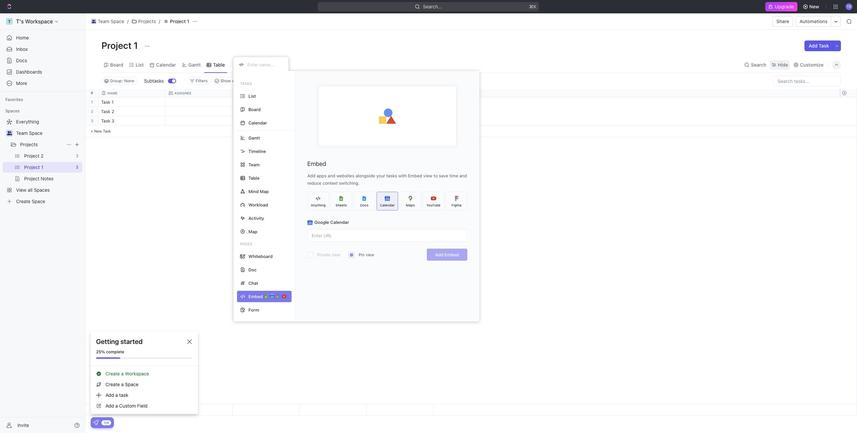Task type: locate. For each thing, give the bounding box(es) containing it.
view right pin
[[366, 253, 374, 258]]

2 set priority element from the top
[[366, 117, 376, 127]]

a for space
[[121, 382, 124, 388]]

view button
[[233, 60, 255, 69]]

list up subtasks button
[[136, 62, 144, 67]]

task
[[819, 43, 829, 49], [101, 118, 110, 124], [103, 129, 111, 133]]

add for add apps and websites alongside your tasks with embed view to save time and reduce context switching.
[[307, 173, 316, 179]]

1 vertical spatial team space link
[[16, 128, 81, 139]]

tree
[[3, 117, 82, 207]]

do up timeline
[[243, 119, 249, 123]]

1 horizontal spatial team
[[98, 18, 109, 24]]

gantt
[[188, 62, 201, 67], [249, 135, 260, 141]]

‎task up ‎task 2
[[101, 99, 110, 105]]

0 horizontal spatial user group image
[[7, 131, 12, 135]]

docs down inbox
[[16, 58, 27, 63]]

0 vertical spatial projects
[[138, 18, 156, 24]]

press space to select this row. row containing task 3
[[99, 116, 434, 127]]

0 vertical spatial task
[[819, 43, 829, 49]]

1 vertical spatial team
[[16, 130, 28, 136]]

view
[[242, 62, 253, 67]]

set priority image
[[366, 107, 376, 117], [366, 117, 376, 127]]

to for ‎task 2
[[237, 110, 242, 114]]

1 horizontal spatial map
[[260, 189, 269, 194]]

0 vertical spatial user group image
[[92, 20, 96, 23]]

tree inside sidebar navigation
[[3, 117, 82, 207]]

search
[[751, 62, 767, 67]]

apps
[[317, 173, 327, 179]]

1 horizontal spatial team space
[[98, 18, 124, 24]]

0 horizontal spatial list
[[136, 62, 144, 67]]

0 horizontal spatial new
[[94, 129, 102, 133]]

1 vertical spatial gantt
[[249, 135, 260, 141]]

2 vertical spatial to
[[434, 173, 438, 179]]

2 and from the left
[[460, 173, 467, 179]]

2 to do cell from the top
[[233, 116, 300, 125]]

team
[[98, 18, 109, 24], [16, 130, 28, 136], [249, 162, 260, 167]]

calendar up subtasks button
[[156, 62, 176, 67]]

automations
[[800, 18, 828, 24]]

Enter name... field
[[247, 62, 283, 68]]

1 vertical spatial user group image
[[7, 131, 12, 135]]

new up automations
[[810, 4, 820, 9]]

1 horizontal spatial board
[[249, 107, 261, 112]]

2 ‎task from the top
[[101, 109, 110, 114]]

0 vertical spatial space
[[111, 18, 124, 24]]

1 vertical spatial to do
[[237, 119, 249, 123]]

home link
[[3, 32, 82, 43]]

2 vertical spatial space
[[125, 382, 138, 388]]

share button
[[773, 16, 794, 27]]

task down task 3
[[103, 129, 111, 133]]

1 horizontal spatial and
[[460, 173, 467, 179]]

Search tasks... text field
[[774, 76, 841, 86]]

a up task
[[121, 382, 124, 388]]

getting started
[[96, 338, 143, 346]]

1 ‎task from the top
[[101, 99, 110, 105]]

docs inside sidebar navigation
[[16, 58, 27, 63]]

0 horizontal spatial /
[[127, 18, 129, 24]]

row group
[[85, 97, 99, 137], [99, 97, 434, 137], [840, 97, 857, 137], [840, 405, 857, 416]]

2 / from the left
[[159, 18, 160, 24]]

0 vertical spatial team space
[[98, 18, 124, 24]]

projects
[[138, 18, 156, 24], [20, 142, 38, 147]]

2 do from the top
[[243, 119, 249, 123]]

create
[[106, 371, 120, 377], [106, 382, 120, 388]]

project 1
[[170, 18, 189, 24], [101, 40, 140, 51]]

1 horizontal spatial docs
[[360, 203, 369, 207]]

1 horizontal spatial 3
[[112, 118, 114, 124]]

maps
[[406, 203, 415, 207]]

show closed button
[[212, 77, 248, 85]]

projects link
[[130, 17, 158, 25], [20, 139, 64, 150]]

new inside button
[[810, 4, 820, 9]]

1 vertical spatial table
[[249, 175, 260, 181]]

1 to do cell from the top
[[233, 107, 300, 116]]

0 vertical spatial new
[[810, 4, 820, 9]]

new down task 3
[[94, 129, 102, 133]]

1 vertical spatial new
[[94, 129, 102, 133]]

2 inside 1 2 3
[[91, 109, 93, 114]]

table inside 'link'
[[213, 62, 225, 67]]

add for add a task
[[106, 393, 114, 398]]

1 vertical spatial projects
[[20, 142, 38, 147]]

2 for ‎task
[[112, 109, 114, 114]]

gantt up timeline
[[249, 135, 260, 141]]

0 horizontal spatial projects
[[20, 142, 38, 147]]

1 vertical spatial team space
[[16, 130, 42, 136]]

3
[[112, 118, 114, 124], [91, 119, 93, 123]]

1 and from the left
[[328, 173, 335, 179]]

to do cell for ‎task 2
[[233, 107, 300, 116]]

calendar
[[156, 62, 176, 67], [249, 120, 267, 125], [380, 203, 395, 207], [330, 220, 349, 225]]

0 vertical spatial to do cell
[[233, 107, 300, 116]]

tasks
[[240, 81, 252, 86]]

1 horizontal spatial view
[[366, 253, 374, 258]]

onboarding checklist button image
[[93, 420, 99, 426]]

25%
[[96, 350, 105, 355]]

to do for ‎task 2
[[237, 110, 249, 114]]

form
[[249, 307, 259, 313]]

upgrade link
[[766, 2, 798, 11]]

1 do from the top
[[243, 110, 249, 114]]

1 vertical spatial task
[[101, 118, 110, 124]]

2 to do from the top
[[237, 119, 249, 123]]

search button
[[743, 60, 769, 69]]

team space link
[[89, 17, 126, 25], [16, 128, 81, 139]]

0 horizontal spatial table
[[213, 62, 225, 67]]

do for ‎task 2
[[243, 110, 249, 114]]

2 horizontal spatial view
[[423, 173, 433, 179]]

table
[[213, 62, 225, 67], [249, 175, 260, 181]]

1 horizontal spatial user group image
[[92, 20, 96, 23]]

inbox
[[16, 46, 28, 52]]

new
[[810, 4, 820, 9], [94, 129, 102, 133]]

press space to select this row. row
[[85, 97, 99, 107], [99, 97, 434, 108], [85, 107, 99, 116], [99, 107, 434, 117], [85, 116, 99, 126], [99, 116, 434, 127], [99, 405, 434, 416]]

to
[[237, 110, 242, 114], [237, 119, 242, 123], [434, 173, 438, 179]]

0 horizontal spatial 2
[[91, 109, 93, 114]]

task
[[119, 393, 128, 398]]

1 vertical spatial project 1
[[101, 40, 140, 51]]

3 down ‎task 2
[[112, 118, 114, 124]]

private view
[[318, 253, 340, 258]]

2 horizontal spatial embed
[[445, 252, 459, 258]]

a
[[121, 371, 124, 377], [121, 382, 124, 388], [115, 393, 118, 398], [115, 403, 118, 409]]

1 set priority element from the top
[[366, 107, 376, 117]]

‎task down ‎task 1
[[101, 109, 110, 114]]

and right the time
[[460, 173, 467, 179]]

board left list link
[[110, 62, 123, 67]]

0 vertical spatial docs
[[16, 58, 27, 63]]

map down activity
[[249, 229, 257, 234]]

list link
[[134, 60, 144, 69]]

0 vertical spatial to
[[237, 110, 242, 114]]

0 vertical spatial do
[[243, 110, 249, 114]]

1 vertical spatial list
[[249, 93, 256, 99]]

tree containing team space
[[3, 117, 82, 207]]

project 1 link
[[162, 17, 191, 25]]

set priority element
[[366, 107, 376, 117], [366, 117, 376, 127]]

2 up task 3
[[112, 109, 114, 114]]

space inside sidebar navigation
[[29, 130, 42, 136]]

1 horizontal spatial projects link
[[130, 17, 158, 25]]

1 vertical spatial ‎task
[[101, 109, 110, 114]]

0 vertical spatial team space link
[[89, 17, 126, 25]]

press space to select this row. row containing 2
[[85, 107, 99, 116]]

1 horizontal spatial 2
[[112, 109, 114, 114]]

0 horizontal spatial space
[[29, 130, 42, 136]]

0 vertical spatial project
[[170, 18, 186, 24]]

0 horizontal spatial team space link
[[16, 128, 81, 139]]

table link
[[212, 60, 225, 69]]

a up create a space
[[121, 371, 124, 377]]

1 inside 'project 1' link
[[187, 18, 189, 24]]

figma
[[452, 203, 462, 207]]

new for new
[[810, 4, 820, 9]]

0 horizontal spatial and
[[328, 173, 335, 179]]

1 create from the top
[[106, 371, 120, 377]]

search...
[[423, 4, 442, 9]]

0 horizontal spatial project 1
[[101, 40, 140, 51]]

mind
[[249, 189, 259, 194]]

space
[[111, 18, 124, 24], [29, 130, 42, 136], [125, 382, 138, 388]]

mind map
[[249, 189, 269, 194]]

favorites
[[5, 97, 23, 102]]

1 vertical spatial to
[[237, 119, 242, 123]]

docs
[[16, 58, 27, 63], [360, 203, 369, 207]]

inbox link
[[3, 44, 82, 55]]

gantt left table 'link'
[[188, 62, 201, 67]]

calendar up timeline
[[249, 120, 267, 125]]

1 vertical spatial to do cell
[[233, 116, 300, 125]]

1 vertical spatial board
[[249, 107, 261, 112]]

1 horizontal spatial gantt
[[249, 135, 260, 141]]

1 vertical spatial map
[[249, 229, 257, 234]]

task up customize
[[819, 43, 829, 49]]

1 vertical spatial create
[[106, 382, 120, 388]]

view left save
[[423, 173, 433, 179]]

board
[[110, 62, 123, 67], [249, 107, 261, 112]]

board link
[[109, 60, 123, 69]]

create up create a space
[[106, 371, 120, 377]]

1 vertical spatial embed
[[408, 173, 422, 179]]

1 vertical spatial space
[[29, 130, 42, 136]]

2 vertical spatial team
[[249, 162, 260, 167]]

grid
[[85, 89, 857, 416]]

1 horizontal spatial new
[[810, 4, 820, 9]]

user group image inside 'team space' link
[[92, 20, 96, 23]]

2 left ‎task 2
[[91, 109, 93, 114]]

cell
[[166, 97, 233, 107], [233, 97, 300, 107], [300, 97, 367, 107], [166, 107, 233, 116], [300, 107, 367, 116], [166, 116, 233, 125], [300, 116, 367, 125]]

add embed
[[435, 252, 459, 258]]

tasks
[[387, 173, 397, 179]]

2 vertical spatial task
[[103, 129, 111, 133]]

private
[[318, 253, 331, 258]]

create up add a task
[[106, 382, 120, 388]]

add for add a custom field
[[106, 403, 114, 409]]

table up mind
[[249, 175, 260, 181]]

0 vertical spatial list
[[136, 62, 144, 67]]

‎task 1
[[101, 99, 114, 105]]

0 vertical spatial board
[[110, 62, 123, 67]]

add task
[[809, 43, 829, 49]]

user group image
[[92, 20, 96, 23], [7, 131, 12, 135]]

a left task
[[115, 393, 118, 398]]

sheets
[[336, 203, 347, 207]]

row group containing ‎task 1
[[99, 97, 434, 137]]

add for add embed
[[435, 252, 444, 258]]

and
[[328, 173, 335, 179], [460, 173, 467, 179]]

favorites button
[[3, 96, 26, 104]]

row
[[99, 89, 434, 97]]

do down tasks at the top left of the page
[[243, 110, 249, 114]]

1 horizontal spatial embed
[[408, 173, 422, 179]]

0 horizontal spatial embed
[[307, 160, 326, 167]]

0 horizontal spatial docs
[[16, 58, 27, 63]]

a down add a task
[[115, 403, 118, 409]]

0 horizontal spatial gantt
[[188, 62, 201, 67]]

0 horizontal spatial projects link
[[20, 139, 64, 150]]

2 create from the top
[[106, 382, 120, 388]]

0 horizontal spatial view
[[332, 253, 340, 258]]

2 set priority image from the top
[[366, 117, 376, 127]]

save
[[439, 173, 448, 179]]

1 vertical spatial do
[[243, 119, 249, 123]]

0 vertical spatial table
[[213, 62, 225, 67]]

map
[[260, 189, 269, 194], [249, 229, 257, 234]]

view right private
[[332, 253, 340, 258]]

2 vertical spatial embed
[[445, 252, 459, 258]]

0 horizontal spatial project
[[101, 40, 132, 51]]

1 horizontal spatial team space link
[[89, 17, 126, 25]]

add for add task
[[809, 43, 818, 49]]

1 set priority image from the top
[[366, 107, 376, 117]]

1 vertical spatial docs
[[360, 203, 369, 207]]

0 horizontal spatial team
[[16, 130, 28, 136]]

docs right sheets
[[360, 203, 369, 207]]

to for task 3
[[237, 119, 242, 123]]

create for create a space
[[106, 382, 120, 388]]

2
[[112, 109, 114, 114], [91, 109, 93, 114]]

1 inside 1 2 3
[[91, 100, 93, 104]]

1 horizontal spatial project 1
[[170, 18, 189, 24]]

list down tasks at the top left of the page
[[249, 93, 256, 99]]

new inside grid
[[94, 129, 102, 133]]

3 left task 3
[[91, 119, 93, 123]]

0 vertical spatial ‎task
[[101, 99, 110, 105]]

1 to do from the top
[[237, 110, 249, 114]]

new for new task
[[94, 129, 102, 133]]

list inside list link
[[136, 62, 144, 67]]

calendar down sheets
[[330, 220, 349, 225]]

to do cell
[[233, 107, 300, 116], [233, 116, 300, 125]]

1 horizontal spatial table
[[249, 175, 260, 181]]

0 vertical spatial create
[[106, 371, 120, 377]]

closed
[[232, 78, 245, 83]]

0 horizontal spatial team space
[[16, 130, 42, 136]]

0 vertical spatial map
[[260, 189, 269, 194]]

task 3
[[101, 118, 114, 124]]

view inside add apps and websites alongside your tasks with embed view to save time and reduce context switching.
[[423, 173, 433, 179]]

projects inside sidebar navigation
[[20, 142, 38, 147]]

do
[[243, 110, 249, 114], [243, 119, 249, 123]]

#
[[91, 90, 93, 95]]

0 horizontal spatial map
[[249, 229, 257, 234]]

0 vertical spatial to do
[[237, 110, 249, 114]]

press space to select this row. row containing ‎task 1
[[99, 97, 434, 108]]

task for new task
[[103, 129, 111, 133]]

dashboards
[[16, 69, 42, 75]]

task inside button
[[819, 43, 829, 49]]

‎task 2
[[101, 109, 114, 114]]

1 inside press space to select this row. row
[[112, 99, 114, 105]]

1 horizontal spatial /
[[159, 18, 160, 24]]

board down tasks at the top left of the page
[[249, 107, 261, 112]]

complete
[[106, 350, 124, 355]]

/
[[127, 18, 129, 24], [159, 18, 160, 24]]

user group image inside sidebar navigation
[[7, 131, 12, 135]]

create for create a workspace
[[106, 371, 120, 377]]

add inside add apps and websites alongside your tasks with embed view to save time and reduce context switching.
[[307, 173, 316, 179]]

and up context
[[328, 173, 335, 179]]

press space to select this row. row containing 3
[[85, 116, 99, 126]]

table up show
[[213, 62, 225, 67]]

map right mind
[[260, 189, 269, 194]]

task down ‎task 2
[[101, 118, 110, 124]]



Task type: vqa. For each thing, say whether or not it's contained in the screenshot.
the bottommost Team Space
yes



Task type: describe. For each thing, give the bounding box(es) containing it.
new button
[[800, 1, 824, 12]]

show closed
[[220, 78, 245, 83]]

automations button
[[797, 16, 831, 26]]

a for custom
[[115, 403, 118, 409]]

1 vertical spatial project
[[101, 40, 132, 51]]

team inside tree
[[16, 130, 28, 136]]

Enter URL text field
[[308, 230, 467, 242]]

dashboards link
[[3, 67, 82, 77]]

alongside
[[356, 173, 375, 179]]

‎task for ‎task 1
[[101, 99, 110, 105]]

spaces
[[5, 109, 20, 114]]

subtasks button
[[141, 76, 168, 86]]

2 horizontal spatial space
[[125, 382, 138, 388]]

1/4
[[104, 421, 109, 425]]

0 vertical spatial projects link
[[130, 17, 158, 25]]

gantt link
[[187, 60, 201, 69]]

board inside board link
[[110, 62, 123, 67]]

0 vertical spatial team
[[98, 18, 109, 24]]

chat
[[249, 280, 258, 286]]

started
[[120, 338, 143, 346]]

hide button
[[770, 60, 790, 69]]

1 2 3
[[91, 100, 93, 123]]

doc
[[249, 267, 257, 272]]

activity
[[249, 216, 264, 221]]

25% complete
[[96, 350, 124, 355]]

docs link
[[3, 55, 82, 66]]

1 horizontal spatial project
[[170, 18, 186, 24]]

add apps and websites alongside your tasks with embed view to save time and reduce context switching.
[[307, 173, 467, 186]]

close image
[[187, 340, 192, 344]]

view button
[[233, 57, 255, 73]]

view for pin view
[[366, 253, 374, 258]]

to inside add apps and websites alongside your tasks with embed view to save time and reduce context switching.
[[434, 173, 438, 179]]

create a space
[[106, 382, 138, 388]]

press space to select this row. row containing 1
[[85, 97, 99, 107]]

hide
[[778, 62, 788, 67]]

0 vertical spatial gantt
[[188, 62, 201, 67]]

share
[[777, 18, 790, 24]]

show
[[220, 78, 231, 83]]

whiteboard
[[249, 254, 273, 259]]

row group containing 1 2 3
[[85, 97, 99, 137]]

2 for 1
[[91, 109, 93, 114]]

google
[[314, 220, 329, 225]]

new task
[[94, 129, 111, 133]]

pages
[[240, 242, 252, 246]]

invite
[[17, 423, 29, 428]]

calendar inside calendar link
[[156, 62, 176, 67]]

create a workspace
[[106, 371, 149, 377]]

set priority image for 2
[[366, 107, 376, 117]]

set priority element for 2
[[366, 107, 376, 117]]

switching.
[[339, 181, 360, 186]]

customize button
[[792, 60, 826, 69]]

team space inside sidebar navigation
[[16, 130, 42, 136]]

sidebar navigation
[[0, 13, 85, 433]]

add task button
[[805, 41, 833, 51]]

anything
[[311, 203, 326, 207]]

embed inside button
[[445, 252, 459, 258]]

grid containing ‎task 1
[[85, 89, 857, 416]]

reduce
[[307, 181, 322, 186]]

2 horizontal spatial team
[[249, 162, 260, 167]]

task inside press space to select this row. row
[[101, 118, 110, 124]]

getting
[[96, 338, 119, 346]]

row inside grid
[[99, 89, 434, 97]]

add a custom field
[[106, 403, 148, 409]]

1 horizontal spatial list
[[249, 93, 256, 99]]

pin
[[359, 253, 365, 258]]

customize
[[800, 62, 824, 67]]

3 inside press space to select this row. row
[[112, 118, 114, 124]]

embed inside add apps and websites alongside your tasks with embed view to save time and reduce context switching.
[[408, 173, 422, 179]]

to do for task 3
[[237, 119, 249, 123]]

0 horizontal spatial 3
[[91, 119, 93, 123]]

view for private view
[[332, 253, 340, 258]]

timeline
[[249, 149, 266, 154]]

with
[[398, 173, 407, 179]]

field
[[137, 403, 148, 409]]

a for task
[[115, 393, 118, 398]]

pin view
[[359, 253, 374, 258]]

a for workspace
[[121, 371, 124, 377]]

‎task for ‎task 2
[[101, 109, 110, 114]]

add embed button
[[427, 249, 468, 261]]

subtasks
[[144, 78, 164, 84]]

workspace
[[125, 371, 149, 377]]

to do cell for task 3
[[233, 116, 300, 125]]

calendar link
[[155, 60, 176, 69]]

do for task 3
[[243, 119, 249, 123]]

0 vertical spatial embed
[[307, 160, 326, 167]]

youtube
[[427, 203, 441, 207]]

1 horizontal spatial space
[[111, 18, 124, 24]]

custom
[[119, 403, 136, 409]]

1 vertical spatial projects link
[[20, 139, 64, 150]]

onboarding checklist button element
[[93, 420, 99, 426]]

google calendar
[[314, 220, 349, 225]]

context
[[323, 181, 338, 186]]

task for add task
[[819, 43, 829, 49]]

⌘k
[[529, 4, 537, 9]]

workload
[[249, 202, 268, 207]]

add a task
[[106, 393, 128, 398]]

1 horizontal spatial projects
[[138, 18, 156, 24]]

websites
[[337, 173, 354, 179]]

set priority element for 3
[[366, 117, 376, 127]]

set priority image for 3
[[366, 117, 376, 127]]

your
[[376, 173, 385, 179]]

time
[[450, 173, 458, 179]]

calendar left maps
[[380, 203, 395, 207]]

press space to select this row. row containing ‎task 2
[[99, 107, 434, 117]]

upgrade
[[775, 4, 794, 9]]

home
[[16, 35, 29, 41]]

1 / from the left
[[127, 18, 129, 24]]

0 vertical spatial project 1
[[170, 18, 189, 24]]



